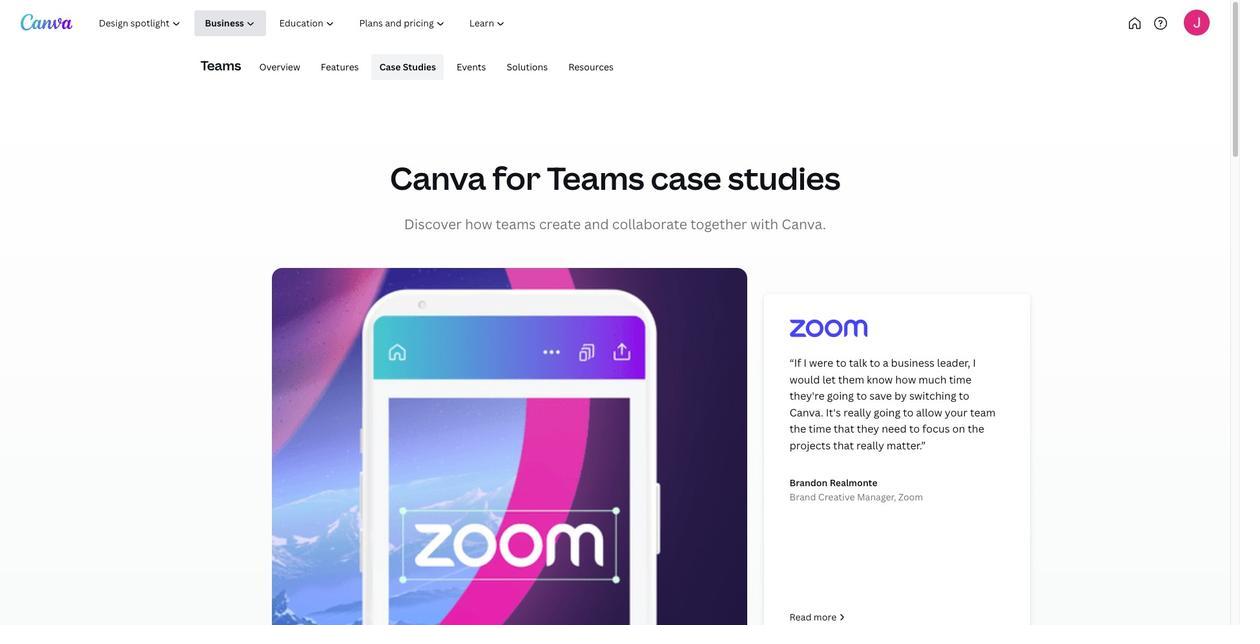 Task type: locate. For each thing, give the bounding box(es) containing it.
1 vertical spatial how
[[895, 372, 916, 387]]

they
[[857, 422, 879, 436]]

teams
[[496, 215, 536, 233]]

really down they
[[857, 439, 884, 453]]

0 vertical spatial really
[[844, 406, 871, 420]]

0 vertical spatial teams
[[201, 57, 241, 74]]

i right leader, on the right bottom of the page
[[973, 356, 976, 370]]

resources link
[[561, 54, 621, 80]]

going down save at the bottom right
[[874, 406, 901, 420]]

case
[[651, 157, 722, 199]]

canva. right with
[[782, 215, 826, 233]]

save
[[870, 389, 892, 403]]

your
[[945, 406, 968, 420]]

solutions
[[507, 61, 548, 73]]

"if
[[790, 356, 801, 370]]

a
[[883, 356, 889, 370]]

events
[[457, 61, 486, 73]]

2 that from the top
[[833, 439, 854, 453]]

1 i from the left
[[804, 356, 807, 370]]

0 vertical spatial time
[[949, 372, 972, 387]]

let
[[823, 372, 836, 387]]

read
[[790, 611, 812, 623]]

1 that from the top
[[834, 422, 855, 436]]

really
[[844, 406, 871, 420], [857, 439, 884, 453]]

talk
[[849, 356, 867, 370]]

studies
[[728, 157, 841, 199]]

how inside "if i were to talk to a business leader, i would let them know how much time they're going to save by switching to canva. it's really going to allow your team the time that they need to focus on the projects that really matter."
[[895, 372, 916, 387]]

time
[[949, 372, 972, 387], [809, 422, 831, 436]]

canva. inside "if i were to talk to a business leader, i would let them know how much time they're going to save by switching to canva. it's really going to allow your team the time that they need to focus on the projects that really matter."
[[790, 406, 824, 420]]

overview
[[259, 61, 300, 73]]

business
[[891, 356, 935, 370]]

0 horizontal spatial i
[[804, 356, 807, 370]]

for
[[493, 157, 541, 199]]

how up by
[[895, 372, 916, 387]]

teams left overview at the left top of page
[[201, 57, 241, 74]]

0 horizontal spatial going
[[827, 389, 854, 403]]

teams up and
[[547, 157, 645, 199]]

discover
[[404, 215, 462, 233]]

1 vertical spatial that
[[833, 439, 854, 453]]

menu bar
[[246, 54, 621, 80]]

to
[[836, 356, 847, 370], [870, 356, 880, 370], [857, 389, 867, 403], [959, 389, 970, 403], [903, 406, 914, 420], [909, 422, 920, 436]]

0 vertical spatial that
[[834, 422, 855, 436]]

features
[[321, 61, 359, 73]]

by
[[895, 389, 907, 403]]

on
[[953, 422, 965, 436]]

the
[[790, 422, 806, 436], [968, 422, 985, 436]]

create
[[539, 215, 581, 233]]

2 the from the left
[[968, 422, 985, 436]]

1 horizontal spatial teams
[[547, 157, 645, 199]]

canva. down they're on the bottom right of page
[[790, 406, 824, 420]]

know
[[867, 372, 893, 387]]

collaborate
[[612, 215, 687, 233]]

1 horizontal spatial i
[[973, 356, 976, 370]]

1 vertical spatial canva.
[[790, 406, 824, 420]]

0 vertical spatial how
[[465, 215, 492, 233]]

canva.
[[782, 215, 826, 233], [790, 406, 824, 420]]

it's
[[826, 406, 841, 420]]

time down leader, on the right bottom of the page
[[949, 372, 972, 387]]

that
[[834, 422, 855, 436], [833, 439, 854, 453]]

really up they
[[844, 406, 871, 420]]

events link
[[449, 54, 494, 80]]

0 horizontal spatial the
[[790, 422, 806, 436]]

i right "if
[[804, 356, 807, 370]]

much
[[919, 372, 947, 387]]

"if i were to talk to a business leader, i would let them know how much time they're going to save by switching to canva. it's really going to allow your team the time that they need to focus on the projects that really matter."
[[790, 356, 996, 453]]

going
[[827, 389, 854, 403], [874, 406, 901, 420]]

time up projects
[[809, 422, 831, 436]]

the up projects
[[790, 422, 806, 436]]

to up matter."
[[909, 422, 920, 436]]

that down it's
[[834, 422, 855, 436]]

1 horizontal spatial the
[[968, 422, 985, 436]]

1 vertical spatial teams
[[547, 157, 645, 199]]

solutions link
[[499, 54, 556, 80]]

the right on
[[968, 422, 985, 436]]

that right projects
[[833, 439, 854, 453]]

how left teams
[[465, 215, 492, 233]]

0 horizontal spatial time
[[809, 422, 831, 436]]

i
[[804, 356, 807, 370], [973, 356, 976, 370]]

1 horizontal spatial how
[[895, 372, 916, 387]]

how
[[465, 215, 492, 233], [895, 372, 916, 387]]

0 vertical spatial canva.
[[782, 215, 826, 233]]

1 vertical spatial going
[[874, 406, 901, 420]]

going up it's
[[827, 389, 854, 403]]

overview link
[[252, 54, 308, 80]]

would
[[790, 372, 820, 387]]

zoom
[[899, 491, 923, 503]]

teams
[[201, 57, 241, 74], [547, 157, 645, 199]]

1 the from the left
[[790, 422, 806, 436]]



Task type: describe. For each thing, give the bounding box(es) containing it.
projects
[[790, 439, 831, 453]]

to down by
[[903, 406, 914, 420]]

0 horizontal spatial how
[[465, 215, 492, 233]]

1 horizontal spatial time
[[949, 372, 972, 387]]

resources
[[569, 61, 614, 73]]

discover how teams create and collaborate together with canva.
[[404, 215, 826, 233]]

case studies link
[[372, 54, 444, 80]]

top level navigation element
[[88, 10, 560, 36]]

creative
[[818, 491, 855, 503]]

allow
[[916, 406, 943, 420]]

brandon
[[790, 476, 828, 489]]

manager,
[[857, 491, 896, 503]]

read more link
[[790, 610, 1004, 625]]

brandon realmonte brand creative manager, zoom
[[790, 476, 923, 503]]

focus
[[923, 422, 950, 436]]

together
[[691, 215, 747, 233]]

studies
[[403, 61, 436, 73]]

need
[[882, 422, 907, 436]]

them
[[838, 372, 865, 387]]

read more
[[790, 611, 837, 623]]

they're
[[790, 389, 825, 403]]

brand
[[790, 491, 816, 503]]

case
[[380, 61, 401, 73]]

1 vertical spatial really
[[857, 439, 884, 453]]

to left save at the bottom right
[[857, 389, 867, 403]]

canva for teams case studies
[[390, 157, 841, 199]]

menu bar containing overview
[[246, 54, 621, 80]]

to left talk
[[836, 356, 847, 370]]

switching
[[910, 389, 957, 403]]

canva
[[390, 157, 486, 199]]

with
[[751, 215, 779, 233]]

more
[[814, 611, 837, 623]]

features link
[[313, 54, 367, 80]]

case studies
[[380, 61, 436, 73]]

1 horizontal spatial going
[[874, 406, 901, 420]]

to left a at the bottom right of the page
[[870, 356, 880, 370]]

and
[[584, 215, 609, 233]]

were
[[809, 356, 834, 370]]

to up your
[[959, 389, 970, 403]]

matter."
[[887, 439, 926, 453]]

team
[[970, 406, 996, 420]]

2 i from the left
[[973, 356, 976, 370]]

realmonte
[[830, 476, 878, 489]]

leader,
[[937, 356, 971, 370]]

0 vertical spatial going
[[827, 389, 854, 403]]

0 horizontal spatial teams
[[201, 57, 241, 74]]

1 vertical spatial time
[[809, 422, 831, 436]]



Task type: vqa. For each thing, say whether or not it's contained in the screenshot.
'were'
yes



